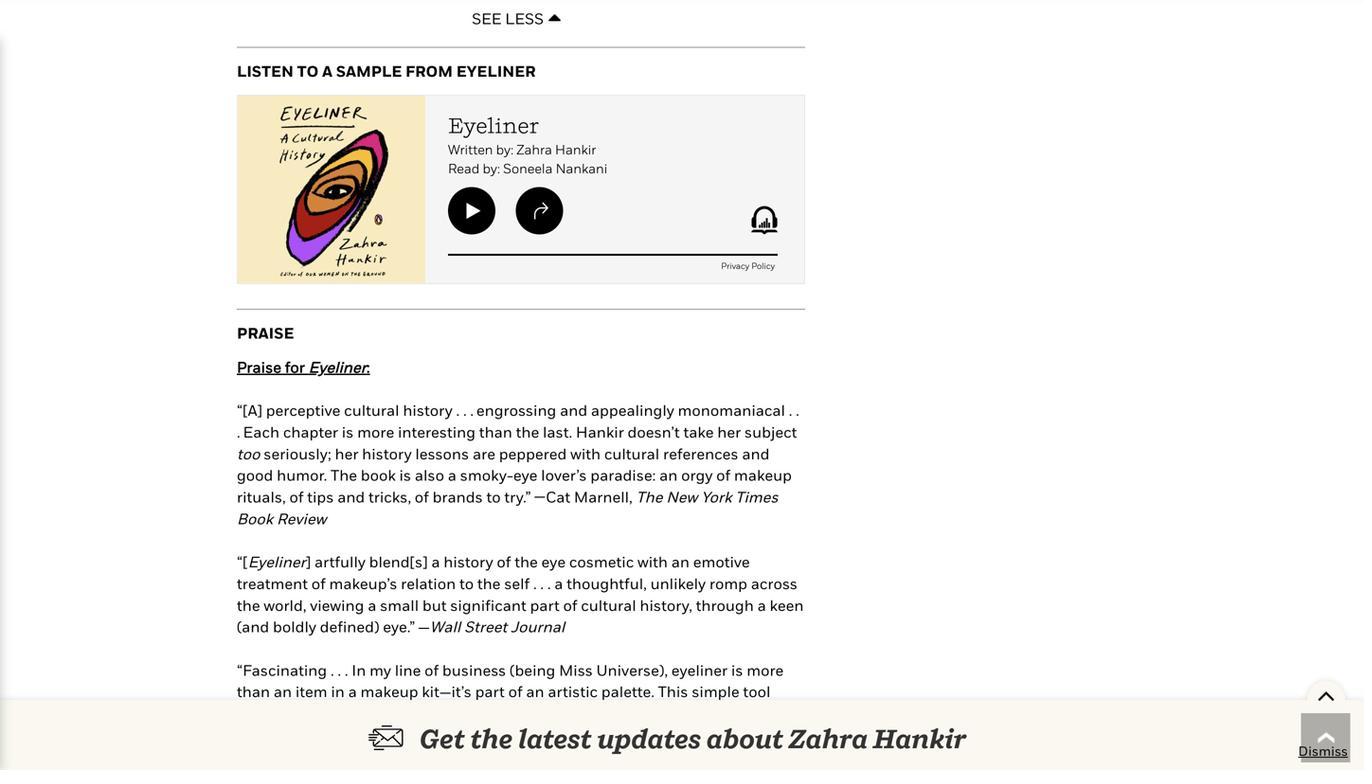 Task type: locate. For each thing, give the bounding box(es) containing it.
1 horizontal spatial miss
[[559, 661, 593, 679]]

doesn't
[[628, 423, 680, 441]]

cultural up the paradise: at bottom left
[[605, 445, 660, 463]]

1 horizontal spatial eye
[[542, 553, 566, 571]]

2 horizontal spatial part
[[530, 596, 560, 614]]

0 vertical spatial her
[[718, 423, 741, 441]]

even
[[237, 748, 271, 766]]

an inside seriously; her history lessons are peppered with cultural references and good humor. the book is also a smoky-eye lover's paradise: an orgy of makeup rituals, of tips and tricks, of brands to try." —cat marnell,
[[660, 467, 678, 485]]

a
[[322, 62, 333, 80], [448, 467, 457, 485], [432, 553, 440, 571], [555, 575, 563, 593], [368, 596, 377, 614], [758, 596, 767, 614], [348, 683, 357, 701], [466, 705, 475, 723], [584, 705, 593, 723], [422, 726, 431, 744], [485, 748, 493, 766]]

with inside seriously; her history lessons are peppered with cultural references and good humor. the book is also a smoky-eye lover's paradise: an orgy of makeup rituals, of tips and tricks, of brands to try." —cat marnell,
[[571, 445, 601, 463]]

power
[[325, 705, 369, 723]]

eyeliner down see
[[457, 62, 536, 80]]

1 horizontal spatial with
[[638, 553, 668, 571]]

try." —cat
[[505, 488, 571, 506]]

romp
[[710, 575, 748, 593]]

viewing
[[310, 596, 364, 614]]

eyeliner up the treatment on the left bottom
[[248, 553, 306, 571]]

and inside "[a] perceptive cultural history . . . engrossing and appealingly monomaniacal . . . each chapter is more interesting than the last. hankir doesn't take her subject too
[[560, 402, 588, 420]]

of
[[717, 467, 731, 485], [290, 488, 304, 506], [415, 488, 429, 506], [497, 553, 511, 571], [312, 575, 326, 593], [563, 596, 578, 614], [425, 661, 439, 679], [509, 683, 523, 701], [690, 726, 704, 744], [467, 748, 481, 766], [547, 748, 561, 766], [648, 770, 662, 771]]

get
[[420, 723, 465, 755]]

makeup's
[[329, 575, 398, 593]]

cultural down : on the top
[[344, 402, 400, 420]]

0 vertical spatial praise
[[237, 324, 294, 342]]

praise for praise for eyeliner :
[[237, 358, 282, 376]]

"fascinating
[[237, 661, 327, 679]]

for up the 2023"
[[686, 748, 706, 766]]

hankir
[[576, 423, 624, 441], [874, 723, 968, 755], [546, 726, 595, 744]]

1 vertical spatial praise
[[237, 358, 282, 376]]

entire
[[322, 726, 363, 744]]

eyeliner up perceptive
[[309, 358, 367, 376]]

the inside "fascinating . . . in my line of business (being miss universe), eyeliner is more than an item in a makeup kit—it's part of an artistic palette. this simple tool gives us the power to command a room, to make a personality statement, and to change our entire look on a whim. as zahra hankir shows, none of this is new or even modern, but has been part of a legacy of powerful women for millennia." — sheynnis palacio, miss universe 2023, cnn's "best books of 2023"
[[298, 705, 322, 723]]

of up room,
[[509, 683, 523, 701]]

2 vertical spatial history
[[444, 553, 493, 571]]

1 horizontal spatial but
[[423, 596, 447, 614]]

lover's
[[541, 467, 587, 485]]

1 vertical spatial history
[[362, 445, 412, 463]]

2 vertical spatial part
[[434, 748, 463, 766]]

eye down peppered
[[514, 467, 538, 485]]

praise for praise
[[237, 324, 294, 342]]

book
[[361, 467, 396, 485]]

1 vertical spatial her
[[335, 445, 359, 463]]

history inside "[a] perceptive cultural history . . . engrossing and appealingly monomaniacal . . . each chapter is more interesting than the last. hankir doesn't take her subject too
[[403, 402, 453, 420]]

universe
[[404, 770, 466, 771]]

history up book
[[362, 445, 412, 463]]

2 vertical spatial eyeliner
[[248, 553, 306, 571]]

zahra
[[789, 723, 868, 755], [501, 726, 543, 744]]

1 horizontal spatial more
[[747, 661, 784, 679]]

part up universe
[[434, 748, 463, 766]]

eye left cosmetic
[[542, 553, 566, 571]]

or
[[786, 726, 801, 744]]

miss down has
[[366, 770, 400, 771]]

eyeliner
[[457, 62, 536, 80], [309, 358, 367, 376], [248, 553, 306, 571]]

praise up praise for eyeliner :
[[237, 324, 294, 342]]

from
[[406, 62, 453, 80]]

with up "unlikely"
[[638, 553, 668, 571]]

0 horizontal spatial makeup
[[361, 683, 419, 701]]

history up the interesting
[[403, 402, 453, 420]]

references
[[663, 445, 739, 463]]

with up lover's
[[571, 445, 601, 463]]

and inside "fascinating . . . in my line of business (being miss universe), eyeliner is more than an item in a makeup kit—it's part of an artistic palette. this simple tool gives us the power to command a room, to make a personality statement, and to change our entire look on a whim. as zahra hankir shows, none of this is new or even modern, but has been part of a legacy of powerful women for millennia." — sheynnis palacio, miss universe 2023, cnn's "best books of 2023"
[[760, 705, 787, 723]]

1 horizontal spatial for
[[686, 748, 706, 766]]

sheynnis
[[237, 770, 303, 771]]

] artfully blend[s] a history of the eye cosmetic with an emotive treatment of makeup's relation to the self . . . a thoughtful, unlikely romp across the world, viewing a small but significant part of cultural history, through a keen (and boldly defined) eye." —
[[237, 553, 804, 636]]

. each
[[237, 423, 280, 441]]

but down relation
[[423, 596, 447, 614]]

cosmetic
[[570, 553, 634, 571]]

hankir inside "fascinating . . . in my line of business (being miss universe), eyeliner is more than an item in a makeup kit—it's part of an artistic palette. this simple tool gives us the power to command a room, to make a personality statement, and to change our entire look on a whim. as zahra hankir shows, none of this is new or even modern, but has been part of a legacy of powerful women for millennia." — sheynnis palacio, miss universe 2023, cnn's "best books of 2023"
[[546, 726, 595, 744]]

in
[[352, 661, 366, 679]]

1 horizontal spatial than
[[479, 423, 513, 441]]

to up significant
[[460, 575, 474, 593]]

cnn's
[[511, 770, 556, 771]]

1 vertical spatial eye
[[542, 553, 566, 571]]

universe),
[[597, 661, 668, 679]]

zahra inside "fascinating . . . in my line of business (being miss universe), eyeliner is more than an item in a makeup kit—it's part of an artistic palette. this simple tool gives us the power to command a room, to make a personality statement, and to change our entire look on a whim. as zahra hankir shows, none of this is new or even modern, but has been part of a legacy of powerful women for millennia." — sheynnis palacio, miss universe 2023, cnn's "best books of 2023"
[[501, 726, 543, 744]]

listen to a sample from eyeliner
[[237, 62, 536, 80]]

1 horizontal spatial eyeliner
[[309, 358, 367, 376]]

a right self
[[555, 575, 563, 593]]

her down 'chapter'
[[335, 445, 359, 463]]

is left the also
[[400, 467, 411, 485]]

has
[[365, 748, 391, 766]]

more up tool
[[747, 661, 784, 679]]

0 horizontal spatial with
[[571, 445, 601, 463]]

than
[[479, 423, 513, 441], [237, 683, 270, 701]]

praise up "[a]
[[237, 358, 282, 376]]

zahra up legacy
[[501, 726, 543, 744]]

0 vertical spatial makeup
[[734, 467, 792, 485]]

1 vertical spatial than
[[237, 683, 270, 701]]

to down smoky-
[[487, 488, 501, 506]]

eye inside ] artfully blend[s] a history of the eye cosmetic with an emotive treatment of makeup's relation to the self . . . a thoughtful, unlikely romp across the world, viewing a small but significant part of cultural history, through a keen (and boldly defined) eye." —
[[542, 553, 566, 571]]

history up relation
[[444, 553, 493, 571]]

praise
[[237, 324, 294, 342], [237, 358, 282, 376]]

york
[[701, 488, 732, 506]]

1 praise from the top
[[237, 324, 294, 342]]

zahra right the new
[[789, 723, 868, 755]]

of up self
[[497, 553, 511, 571]]

keen
[[770, 596, 804, 614]]

the up significant
[[478, 575, 501, 593]]

powerful
[[564, 748, 627, 766]]

the inside seriously; her history lessons are peppered with cultural references and good humor. the book is also a smoky-eye lover's paradise: an orgy of makeup rituals, of tips and tricks, of brands to try." —cat marnell,
[[331, 467, 357, 485]]

0 horizontal spatial the
[[331, 467, 357, 485]]

of up viewing
[[312, 575, 326, 593]]

to
[[297, 62, 319, 80], [487, 488, 501, 506], [460, 575, 474, 593], [372, 705, 387, 723], [523, 705, 538, 723], [791, 705, 805, 723]]

1 vertical spatial with
[[638, 553, 668, 571]]

makeup inside seriously; her history lessons are peppered with cultural references and good humor. the book is also a smoky-eye lover's paradise: an orgy of makeup rituals, of tips and tricks, of brands to try." —cat marnell,
[[734, 467, 792, 485]]

but up the palacio,
[[337, 748, 362, 766]]

to inside seriously; her history lessons are peppered with cultural references and good humor. the book is also a smoky-eye lover's paradise: an orgy of makeup rituals, of tips and tricks, of brands to try." —cat marnell,
[[487, 488, 501, 506]]

and up the new
[[760, 705, 787, 723]]

the down room,
[[471, 723, 513, 755]]

1 vertical spatial cultural
[[605, 445, 660, 463]]

chapter
[[283, 423, 338, 441]]

an inside ] artfully blend[s] a history of the eye cosmetic with an emotive treatment of makeup's relation to the self . . . a thoughtful, unlikely romp across the world, viewing a small but significant part of cultural history, through a keen (and boldly defined) eye." —
[[672, 553, 690, 571]]

2 vertical spatial cultural
[[581, 596, 637, 614]]

than up gives
[[237, 683, 270, 701]]

0 horizontal spatial more
[[357, 423, 394, 441]]

the up (and
[[237, 596, 260, 614]]

the up peppered
[[516, 423, 540, 441]]

to left make
[[523, 705, 538, 723]]

eye
[[514, 467, 538, 485], [542, 553, 566, 571]]

for up perceptive
[[285, 358, 305, 376]]

than up are
[[479, 423, 513, 441]]

miss
[[559, 661, 593, 679], [366, 770, 400, 771]]

the down item
[[298, 705, 322, 723]]

0 horizontal spatial but
[[337, 748, 362, 766]]

the left new
[[636, 488, 663, 506]]

0 horizontal spatial zahra
[[501, 726, 543, 744]]

her down monomaniacal
[[718, 423, 741, 441]]

been
[[395, 748, 430, 766]]

0 horizontal spatial than
[[237, 683, 270, 701]]

review
[[277, 510, 326, 528]]

0 vertical spatial the
[[331, 467, 357, 485]]

1 horizontal spatial the
[[636, 488, 663, 506]]

her inside "[a] perceptive cultural history . . . engrossing and appealingly monomaniacal . . . each chapter is more interesting than the last. hankir doesn't take her subject too
[[718, 423, 741, 441]]

0 vertical spatial with
[[571, 445, 601, 463]]

is right 'chapter'
[[342, 423, 354, 441]]

0 horizontal spatial her
[[335, 445, 359, 463]]

across
[[751, 575, 798, 593]]

the
[[516, 423, 540, 441], [515, 553, 538, 571], [478, 575, 501, 593], [237, 596, 260, 614], [298, 705, 322, 723], [471, 723, 513, 755]]

item
[[296, 683, 328, 701]]

the up tips on the bottom of page
[[331, 467, 357, 485]]

2 horizontal spatial eyeliner
[[457, 62, 536, 80]]

2 praise from the top
[[237, 358, 282, 376]]

1 vertical spatial miss
[[366, 770, 400, 771]]

the inside "the new york times book review"
[[636, 488, 663, 506]]

as
[[481, 726, 498, 744]]

"[
[[237, 553, 248, 571]]

an up "unlikely"
[[672, 553, 690, 571]]

1 vertical spatial but
[[337, 748, 362, 766]]

brands
[[433, 488, 483, 506]]

cultural down 'thoughtful,'
[[581, 596, 637, 614]]

1 horizontal spatial part
[[475, 683, 505, 701]]

0 vertical spatial but
[[423, 596, 447, 614]]

are
[[473, 445, 496, 463]]

an down "fascinating
[[274, 683, 292, 701]]

1 horizontal spatial makeup
[[734, 467, 792, 485]]

0 vertical spatial cultural
[[344, 402, 400, 420]]

0 vertical spatial history
[[403, 402, 453, 420]]

0 horizontal spatial miss
[[366, 770, 400, 771]]

significant
[[450, 596, 527, 614]]

0 vertical spatial for
[[285, 358, 305, 376]]

0 vertical spatial than
[[479, 423, 513, 441]]

1 vertical spatial more
[[747, 661, 784, 679]]

more inside "[a] perceptive cultural history . . . engrossing and appealingly monomaniacal . . . each chapter is more interesting than the last. hankir doesn't take her subject too
[[357, 423, 394, 441]]

of up review on the left bottom of page
[[290, 488, 304, 506]]

part up room,
[[475, 683, 505, 701]]

lessons
[[415, 445, 469, 463]]

and right tips on the bottom of page
[[338, 488, 365, 506]]

0 vertical spatial miss
[[559, 661, 593, 679]]

makeup inside "fascinating . . . in my line of business (being miss universe), eyeliner is more than an item in a makeup kit—it's part of an artistic palette. this simple tool gives us the power to command a room, to make a personality statement, and to change our entire look on a whim. as zahra hankir shows, none of this is new or even modern, but has been part of a legacy of powerful women for millennia." — sheynnis palacio, miss universe 2023, cnn's "best books of 2023"
[[361, 683, 419, 701]]

part up journal
[[530, 596, 560, 614]]

0 vertical spatial eye
[[514, 467, 538, 485]]

artistic
[[548, 683, 598, 701]]

tricks,
[[369, 488, 411, 506]]

tips
[[307, 488, 334, 506]]

and up last.
[[560, 402, 588, 420]]

and
[[560, 402, 588, 420], [742, 445, 770, 463], [338, 488, 365, 506], [760, 705, 787, 723]]

part
[[530, 596, 560, 614], [475, 683, 505, 701], [434, 748, 463, 766]]

more inside "fascinating . . . in my line of business (being miss universe), eyeliner is more than an item in a makeup kit—it's part of an artistic palette. this simple tool gives us the power to command a room, to make a personality statement, and to change our entire look on a whim. as zahra hankir shows, none of this is new or even modern, but has been part of a legacy of powerful women for millennia." — sheynnis palacio, miss universe 2023, cnn's "best books of 2023"
[[747, 661, 784, 679]]

relation
[[401, 575, 456, 593]]

personality
[[596, 705, 676, 723]]

1 vertical spatial eyeliner
[[309, 358, 367, 376]]

of down women
[[648, 770, 662, 771]]

1 vertical spatial the
[[636, 488, 663, 506]]

see less
[[472, 9, 544, 27]]

more up book
[[357, 423, 394, 441]]

0 vertical spatial part
[[530, 596, 560, 614]]

of right 'line' at the bottom of the page
[[425, 661, 439, 679]]

of up journal
[[563, 596, 578, 614]]

self
[[504, 575, 530, 593]]

my
[[370, 661, 391, 679]]

this
[[658, 683, 689, 701]]

1 horizontal spatial her
[[718, 423, 741, 441]]

2023"
[[666, 770, 705, 771]]

emotive
[[694, 553, 750, 571]]

but
[[423, 596, 447, 614], [337, 748, 362, 766]]

an up new
[[660, 467, 678, 485]]

us
[[278, 705, 295, 723]]

a up brands
[[448, 467, 457, 485]]

1 vertical spatial makeup
[[361, 683, 419, 701]]

monomaniacal
[[678, 402, 786, 420]]

makeup up times
[[734, 467, 792, 485]]

expand/collapse sign up banner image
[[1318, 681, 1336, 710]]

"[a]
[[237, 402, 262, 420]]

seriously; her history lessons are peppered with cultural references and good humor. the book is also a smoky-eye lover's paradise: an orgy of makeup rituals, of tips and tricks, of brands to try." —cat marnell,
[[237, 445, 792, 506]]

with inside ] artfully blend[s] a history of the eye cosmetic with an emotive treatment of makeup's relation to the self . . . a thoughtful, unlikely romp across the world, viewing a small but significant part of cultural history, through a keen (and boldly defined) eye." —
[[638, 553, 668, 571]]

0 vertical spatial more
[[357, 423, 394, 441]]

miss up artistic
[[559, 661, 593, 679]]

command
[[390, 705, 463, 723]]

1 vertical spatial for
[[686, 748, 706, 766]]

0 horizontal spatial eye
[[514, 467, 538, 485]]

for inside "fascinating . . . in my line of business (being miss universe), eyeliner is more than an item in a makeup kit—it's part of an artistic palette. this simple tool gives us the power to command a room, to make a personality statement, and to change our entire look on a whim. as zahra hankir shows, none of this is new or even modern, but has been part of a legacy of powerful women for millennia." — sheynnis palacio, miss universe 2023, cnn's "best books of 2023"
[[686, 748, 706, 766]]

less
[[505, 9, 544, 27]]

line
[[395, 661, 421, 679]]

of up 2023,
[[467, 748, 481, 766]]

the
[[331, 467, 357, 485], [636, 488, 663, 506]]

is up millennia."
[[738, 726, 750, 744]]

the up self
[[515, 553, 538, 571]]

makeup down my
[[361, 683, 419, 701]]

small
[[380, 596, 419, 614]]



Task type: describe. For each thing, give the bounding box(es) containing it.
(and
[[237, 618, 269, 636]]

look
[[367, 726, 397, 744]]

modern,
[[274, 748, 334, 766]]

to inside ] artfully blend[s] a history of the eye cosmetic with an emotive treatment of makeup's relation to the self . . . a thoughtful, unlikely romp across the world, viewing a small but significant part of cultural history, through a keen (and boldly defined) eye." —
[[460, 575, 474, 593]]

times
[[736, 488, 779, 506]]

through
[[696, 596, 754, 614]]

a left sample
[[322, 62, 333, 80]]

history inside ] artfully blend[s] a history of the eye cosmetic with an emotive treatment of makeup's relation to the self . . . a thoughtful, unlikely romp across the world, viewing a small but significant part of cultural history, through a keen (and boldly defined) eye." —
[[444, 553, 493, 571]]

new
[[754, 726, 783, 744]]

treatment
[[237, 575, 308, 593]]

millennia."
[[710, 748, 785, 766]]

whim.
[[435, 726, 477, 744]]

simple
[[692, 683, 740, 701]]

subject
[[745, 423, 797, 441]]

a inside seriously; her history lessons are peppered with cultural references and good humor. the book is also a smoky-eye lover's paradise: an orgy of makeup rituals, of tips and tricks, of brands to try." —cat marnell,
[[448, 467, 457, 485]]

orgy
[[682, 467, 713, 485]]

is inside seriously; her history lessons are peppered with cultural references and good humor. the book is also a smoky-eye lover's paradise: an orgy of makeup rituals, of tips and tricks, of brands to try." —cat marnell,
[[400, 467, 411, 485]]

in
[[331, 683, 345, 701]]

—
[[788, 748, 800, 766]]

an down the (being on the left bottom of the page
[[526, 683, 545, 701]]

blend[s]
[[369, 553, 428, 571]]

a down makeup's
[[368, 596, 377, 614]]

"[ eyeliner
[[237, 553, 306, 571]]

0 horizontal spatial part
[[434, 748, 463, 766]]

this
[[708, 726, 735, 744]]

business
[[443, 661, 506, 679]]

to right listen
[[297, 62, 319, 80]]

of left this
[[690, 726, 704, 744]]

eye." —
[[383, 618, 430, 636]]

take
[[684, 423, 714, 441]]

:
[[367, 358, 370, 376]]

last.
[[543, 423, 573, 441]]

history,
[[640, 596, 693, 614]]

defined)
[[320, 618, 380, 636]]

updates
[[597, 723, 702, 755]]

a up 2023,
[[485, 748, 493, 766]]

of up cnn's
[[547, 748, 561, 766]]

gives
[[237, 705, 274, 723]]

see
[[472, 9, 502, 27]]

new
[[667, 488, 698, 506]]

a right on
[[422, 726, 431, 744]]

than inside "fascinating . . . in my line of business (being miss universe), eyeliner is more than an item in a makeup kit—it's part of an artistic palette. this simple tool gives us the power to command a room, to make a personality statement, and to change our entire look on a whim. as zahra hankir shows, none of this is new or even modern, but has been part of a legacy of powerful women for millennia." — sheynnis palacio, miss universe 2023, cnn's "best books of 2023"
[[237, 683, 270, 701]]

statement,
[[680, 705, 756, 723]]

palette.
[[602, 683, 655, 701]]

her inside seriously; her history lessons are peppered with cultural references and good humor. the book is also a smoky-eye lover's paradise: an orgy of makeup rituals, of tips and tricks, of brands to try." —cat marnell,
[[335, 445, 359, 463]]

than inside "[a] perceptive cultural history . . . engrossing and appealingly monomaniacal . . . each chapter is more interesting than the last. hankir doesn't take her subject too
[[479, 423, 513, 441]]

kit—it's
[[422, 683, 472, 701]]

smoky-
[[460, 467, 514, 485]]

our
[[294, 726, 318, 744]]

about
[[707, 723, 784, 755]]

artfully
[[315, 553, 366, 571]]

book
[[237, 510, 273, 528]]

wall
[[430, 618, 461, 636]]

part inside ] artfully blend[s] a history of the eye cosmetic with an emotive treatment of makeup's relation to the self . . . a thoughtful, unlikely romp across the world, viewing a small but significant part of cultural history, through a keen (and boldly defined) eye." —
[[530, 596, 560, 614]]

journal
[[511, 618, 565, 636]]

a left keen
[[758, 596, 767, 614]]

seriously;
[[264, 445, 331, 463]]

1 vertical spatial part
[[475, 683, 505, 701]]

eyeliner
[[672, 661, 728, 679]]

history inside seriously; her history lessons are peppered with cultural references and good humor. the book is also a smoky-eye lover's paradise: an orgy of makeup rituals, of tips and tricks, of brands to try." —cat marnell,
[[362, 445, 412, 463]]

palacio,
[[307, 770, 363, 771]]

praise for eyeliner :
[[237, 358, 370, 376]]

of up york
[[717, 467, 731, 485]]

but inside "fascinating . . . in my line of business (being miss universe), eyeliner is more than an item in a makeup kit—it's part of an artistic palette. this simple tool gives us the power to command a room, to make a personality statement, and to change our entire look on a whim. as zahra hankir shows, none of this is new or even modern, but has been part of a legacy of powerful women for millennia." — sheynnis palacio, miss universe 2023, cnn's "best books of 2023"
[[337, 748, 362, 766]]

interesting
[[398, 423, 476, 441]]

good
[[237, 467, 273, 485]]

cultural inside "[a] perceptive cultural history . . . engrossing and appealingly monomaniacal . . . each chapter is more interesting than the last. hankir doesn't take her subject too
[[344, 402, 400, 420]]

1 horizontal spatial zahra
[[789, 723, 868, 755]]

a up relation
[[432, 553, 440, 571]]

2023,
[[470, 770, 507, 771]]

a up whim.
[[466, 705, 475, 723]]

listen
[[237, 62, 294, 80]]

0 horizontal spatial for
[[285, 358, 305, 376]]

dismiss
[[1299, 744, 1349, 759]]

"best
[[559, 770, 597, 771]]

to up or
[[791, 705, 805, 723]]

a down artistic
[[584, 705, 593, 723]]

"fascinating . . . in my line of business (being miss universe), eyeliner is more than an item in a makeup kit—it's part of an artistic palette. this simple tool gives us the power to command a room, to make a personality statement, and to change our entire look on a whim. as zahra hankir shows, none of this is new or even modern, but has been part of a legacy of powerful women for millennia." — sheynnis palacio, miss universe 2023, cnn's "best books of 2023"
[[237, 661, 805, 771]]

0 horizontal spatial eyeliner
[[248, 553, 306, 571]]

but inside ] artfully blend[s] a history of the eye cosmetic with an emotive treatment of makeup's relation to the self . . . a thoughtful, unlikely romp across the world, viewing a small but significant part of cultural history, through a keen (and boldly defined) eye." —
[[423, 596, 447, 614]]

dismiss link
[[1299, 742, 1349, 761]]

on
[[400, 726, 419, 744]]

get the latest updates about zahra hankir
[[420, 723, 968, 755]]

hankir inside "[a] perceptive cultural history . . . engrossing and appealingly monomaniacal . . . each chapter is more interesting than the last. hankir doesn't take her subject too
[[576, 423, 624, 441]]

0 vertical spatial eyeliner
[[457, 62, 536, 80]]

sample
[[336, 62, 402, 80]]

boldly
[[273, 618, 316, 636]]

women
[[631, 748, 683, 766]]

see less button
[[463, 0, 580, 28]]

books
[[600, 770, 644, 771]]

of down the also
[[415, 488, 429, 506]]

to up look
[[372, 705, 387, 723]]

legacy
[[497, 748, 543, 766]]

world,
[[264, 596, 307, 614]]

"[a] perceptive cultural history . . . engrossing and appealingly monomaniacal . . . each chapter is more interesting than the last. hankir doesn't take her subject too
[[237, 402, 800, 463]]

peppered
[[499, 445, 567, 463]]

and down the subject
[[742, 445, 770, 463]]

make
[[541, 705, 580, 723]]

is up tool
[[732, 661, 744, 679]]

also
[[415, 467, 445, 485]]

cultural inside ] artfully blend[s] a history of the eye cosmetic with an emotive treatment of makeup's relation to the self . . . a thoughtful, unlikely romp across the world, viewing a small but significant part of cultural history, through a keen (and boldly defined) eye." —
[[581, 596, 637, 614]]

wall street journal
[[430, 618, 565, 636]]

paradise:
[[591, 467, 656, 485]]

cultural inside seriously; her history lessons are peppered with cultural references and good humor. the book is also a smoky-eye lover's paradise: an orgy of makeup rituals, of tips and tricks, of brands to try." —cat marnell,
[[605, 445, 660, 463]]

humor.
[[277, 467, 327, 485]]

change
[[237, 726, 290, 744]]

the new york times book review
[[237, 488, 779, 528]]

a right in on the left bottom
[[348, 683, 357, 701]]

the inside "[a] perceptive cultural history . . . engrossing and appealingly monomaniacal . . . each chapter is more interesting than the last. hankir doesn't take her subject too
[[516, 423, 540, 441]]

. engrossing
[[470, 402, 557, 420]]

eye inside seriously; her history lessons are peppered with cultural references and good humor. the book is also a smoky-eye lover's paradise: an orgy of makeup rituals, of tips and tricks, of brands to try." —cat marnell,
[[514, 467, 538, 485]]

is inside "[a] perceptive cultural history . . . engrossing and appealingly monomaniacal . . . each chapter is more interesting than the last. hankir doesn't take her subject too
[[342, 423, 354, 441]]



Task type: vqa. For each thing, say whether or not it's contained in the screenshot.
someone
no



